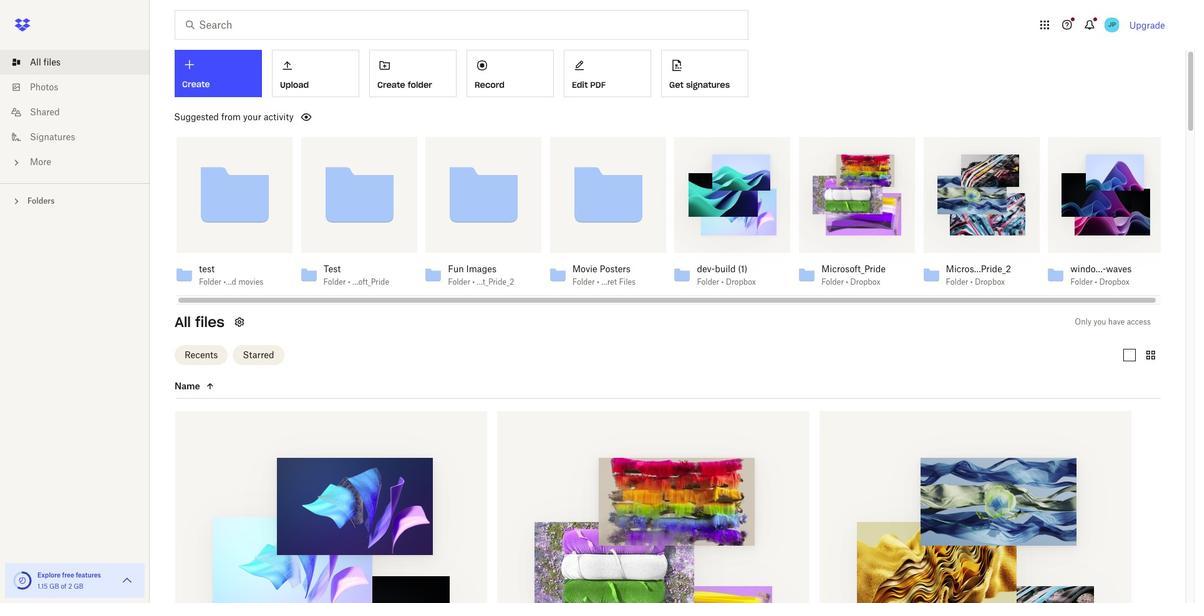 Task type: vqa. For each thing, say whether or not it's contained in the screenshot.
Waves
yes



Task type: locate. For each thing, give the bounding box(es) containing it.
folder down test on the left top of the page
[[324, 278, 346, 287]]

movie posters button
[[573, 264, 639, 275]]

edit pdf
[[572, 80, 606, 90]]

7 share from the left
[[1099, 152, 1124, 162]]

4 folder • dropbox button from the left
[[1071, 278, 1137, 288]]

3 folder from the left
[[448, 278, 471, 287]]

• left …ret
[[597, 278, 600, 287]]

1 folder from the left
[[199, 278, 221, 287]]

5 • from the left
[[846, 278, 849, 287]]

all up photos
[[30, 57, 41, 67]]

0 horizontal spatial all files
[[30, 57, 61, 67]]

• down micros…pride_2 button
[[971, 278, 973, 287]]

folder down test
[[199, 278, 221, 287]]

share button for windo…-waves
[[1092, 147, 1132, 167]]

0 vertical spatial files
[[43, 57, 61, 67]]

share button for test
[[345, 147, 385, 167]]

Search in folder "Dropbox" text field
[[199, 17, 723, 32]]

6 share from the left
[[975, 152, 1000, 162]]

folder • dropbox button for micros…pride_2
[[946, 278, 1012, 288]]

1 share button from the left
[[220, 147, 260, 167]]

test folder •…d movies
[[199, 264, 264, 287]]

edit
[[572, 80, 588, 90]]

microsoft_pride folder • dropbox
[[822, 264, 886, 287]]

explore free features 1.15 gb of 2 gb
[[37, 572, 101, 591]]

create up suggested
[[182, 79, 210, 90]]

test button
[[199, 264, 265, 275]]

2 gb from the left
[[74, 583, 83, 591]]

all files inside the all files link
[[30, 57, 61, 67]]

• inside movie posters folder • …ret files
[[597, 278, 600, 287]]

your
[[243, 112, 261, 122]]

1 folder • dropbox button from the left
[[697, 278, 763, 288]]

folder
[[199, 278, 221, 287], [324, 278, 346, 287], [448, 278, 471, 287], [573, 278, 595, 287], [697, 278, 720, 287], [822, 278, 844, 287], [946, 278, 969, 287], [1071, 278, 1093, 287]]

list
[[0, 42, 150, 183]]

create
[[182, 79, 210, 90], [377, 80, 405, 90]]

5 share button from the left
[[843, 147, 883, 167]]

• down microsoft_pride
[[846, 278, 849, 287]]

1 dropbox from the left
[[726, 278, 756, 287]]

3 • from the left
[[597, 278, 600, 287]]

3 dropbox from the left
[[975, 278, 1005, 287]]

explore
[[37, 572, 61, 580]]

folder, microsoft_pride_2 row
[[820, 412, 1132, 604]]

more image
[[10, 157, 22, 169]]

shared link
[[10, 100, 150, 125]]

folder • dropbox button down microsoft_pride button
[[822, 278, 888, 288]]

recents button
[[175, 345, 228, 365]]

0 horizontal spatial files
[[43, 57, 61, 67]]

share button
[[220, 147, 260, 167], [345, 147, 385, 167], [469, 147, 509, 167], [718, 147, 758, 167], [843, 147, 883, 167], [967, 147, 1007, 167], [1092, 147, 1132, 167]]

• down test button at the left of the page
[[348, 278, 350, 287]]

7 share button from the left
[[1092, 147, 1132, 167]]

dev-
[[697, 264, 715, 275]]

share button for test
[[220, 147, 260, 167]]

4 share from the left
[[726, 152, 751, 162]]

folder down micros…pride_2
[[946, 278, 969, 287]]

waves
[[1106, 264, 1132, 275]]

folder down windo…-
[[1071, 278, 1093, 287]]

access
[[1127, 318, 1151, 327]]

microsoft_pride button
[[822, 264, 888, 275]]

3 share button from the left
[[469, 147, 509, 167]]

folder inside micros…pride_2 folder • dropbox
[[946, 278, 969, 287]]

1 vertical spatial all
[[175, 314, 191, 331]]

7 • from the left
[[1095, 278, 1098, 287]]

share for fun images
[[477, 152, 502, 162]]

movie
[[573, 264, 598, 275]]

3 folder • dropbox button from the left
[[946, 278, 1012, 288]]

folder down movie
[[573, 278, 595, 287]]

folder inside test folder •…d movies
[[199, 278, 221, 287]]

dropbox down waves
[[1100, 278, 1130, 287]]

3 share from the left
[[477, 152, 502, 162]]

upgrade link
[[1130, 20, 1166, 30]]

2 folder from the left
[[324, 278, 346, 287]]

8 folder from the left
[[1071, 278, 1093, 287]]

2 • from the left
[[473, 278, 475, 287]]

folder • dropbox button for windo…-
[[1071, 278, 1137, 288]]

0 horizontal spatial all
[[30, 57, 41, 67]]

1 vertical spatial all files
[[175, 314, 225, 331]]

2 dropbox from the left
[[851, 278, 881, 287]]

5 share from the left
[[850, 152, 875, 162]]

posters
[[600, 264, 631, 275]]

folder •…d movies button
[[199, 278, 265, 288]]

1 horizontal spatial create
[[377, 80, 405, 90]]

have
[[1109, 318, 1125, 327]]

windo…-waves button
[[1071, 264, 1137, 275]]

0 vertical spatial all
[[30, 57, 41, 67]]

• down fun images button
[[473, 278, 475, 287]]

folder • dropbox button down micros…pride_2 button
[[946, 278, 1012, 288]]

files left folder settings icon
[[195, 314, 225, 331]]

all files up recents
[[175, 314, 225, 331]]

dev-build (1) button
[[697, 264, 763, 275]]

photos link
[[10, 75, 150, 100]]

1 share from the left
[[227, 152, 253, 162]]

get
[[670, 80, 684, 90]]

4 dropbox from the left
[[1100, 278, 1130, 287]]

jp button
[[1102, 15, 1122, 35]]

4 share button from the left
[[718, 147, 758, 167]]

4 folder from the left
[[573, 278, 595, 287]]

6 • from the left
[[971, 278, 973, 287]]

you
[[1094, 318, 1107, 327]]

folder • …oft_pride button
[[324, 278, 390, 288]]

quota usage element
[[12, 572, 32, 592]]

gb right the "2"
[[74, 583, 83, 591]]

create button
[[175, 50, 262, 97]]

•
[[348, 278, 350, 287], [473, 278, 475, 287], [597, 278, 600, 287], [722, 278, 724, 287], [846, 278, 849, 287], [971, 278, 973, 287], [1095, 278, 1098, 287]]

folder down fun
[[448, 278, 471, 287]]

2 share button from the left
[[345, 147, 385, 167]]

6 share button from the left
[[967, 147, 1007, 167]]

gb
[[49, 583, 59, 591], [74, 583, 83, 591]]

starred button
[[233, 345, 284, 365]]

2 folder • dropbox button from the left
[[822, 278, 888, 288]]

• down windo…-waves button
[[1095, 278, 1098, 287]]

create inside button
[[377, 80, 405, 90]]

dropbox inside windo…-waves folder • dropbox
[[1100, 278, 1130, 287]]

gb left of on the bottom left of the page
[[49, 583, 59, 591]]

create inside dropdown button
[[182, 79, 210, 90]]

create left folder
[[377, 80, 405, 90]]

folder down microsoft_pride
[[822, 278, 844, 287]]

all up recents
[[175, 314, 191, 331]]

share
[[227, 152, 253, 162], [352, 152, 377, 162], [477, 152, 502, 162], [726, 152, 751, 162], [850, 152, 875, 162], [975, 152, 1000, 162], [1099, 152, 1124, 162]]

folder • dropbox button down dev-build (1) button
[[697, 278, 763, 288]]

0 vertical spatial all files
[[30, 57, 61, 67]]

5 folder from the left
[[697, 278, 720, 287]]

1 horizontal spatial gb
[[74, 583, 83, 591]]

fun
[[448, 264, 464, 275]]

record
[[475, 80, 505, 90]]

all files
[[30, 57, 61, 67], [175, 314, 225, 331]]

dropbox down '(1)'
[[726, 278, 756, 287]]

dropbox inside micros…pride_2 folder • dropbox
[[975, 278, 1005, 287]]

folder • dropbox button down windo…-waves button
[[1071, 278, 1137, 288]]

test folder • …oft_pride
[[324, 264, 389, 287]]

microsoft_pride
[[822, 264, 886, 275]]

1 vertical spatial files
[[195, 314, 225, 331]]

…t_pride_2
[[477, 278, 514, 287]]

create for create
[[182, 79, 210, 90]]

0 horizontal spatial gb
[[49, 583, 59, 591]]

all
[[30, 57, 41, 67], [175, 314, 191, 331]]

signatures
[[686, 80, 730, 90]]

images
[[466, 264, 497, 275]]

micros…pride_2 button
[[946, 264, 1012, 275]]

free
[[62, 572, 74, 580]]

pdf
[[590, 80, 606, 90]]

folder • dropbox button for microsoft_pride
[[822, 278, 888, 288]]

folder • …t_pride_2 button
[[448, 278, 514, 288]]

folder down dev-
[[697, 278, 720, 287]]

upload
[[280, 80, 309, 90]]

photos
[[30, 82, 58, 92]]

dropbox
[[726, 278, 756, 287], [851, 278, 881, 287], [975, 278, 1005, 287], [1100, 278, 1130, 287]]

jp
[[1108, 21, 1116, 29]]

1 • from the left
[[348, 278, 350, 287]]

dropbox down micros…pride_2 button
[[975, 278, 1005, 287]]

dropbox down microsoft_pride button
[[851, 278, 881, 287]]

7 folder from the left
[[946, 278, 969, 287]]

2 share from the left
[[352, 152, 377, 162]]

share for test
[[227, 152, 253, 162]]

upload button
[[272, 50, 359, 97]]

0 horizontal spatial create
[[182, 79, 210, 90]]

1 horizontal spatial all files
[[175, 314, 225, 331]]

folder • dropbox button
[[697, 278, 763, 288], [822, 278, 888, 288], [946, 278, 1012, 288], [1071, 278, 1137, 288]]

6 folder from the left
[[822, 278, 844, 287]]

folder, microsoft_pride row
[[498, 412, 810, 604]]

test
[[199, 264, 215, 275]]

create folder
[[377, 80, 432, 90]]

only
[[1075, 318, 1092, 327]]

folder inside microsoft_pride folder • dropbox
[[822, 278, 844, 287]]

• down build
[[722, 278, 724, 287]]

files up photos
[[43, 57, 61, 67]]

share button for fun images
[[469, 147, 509, 167]]

• inside fun images folder • …t_pride_2
[[473, 278, 475, 287]]

4 • from the left
[[722, 278, 724, 287]]

all files up photos
[[30, 57, 61, 67]]

share for microsoft_pride
[[850, 152, 875, 162]]

files
[[43, 57, 61, 67], [195, 314, 225, 331]]

movie posters folder • …ret files
[[573, 264, 636, 287]]

edit pdf button
[[564, 50, 651, 97]]



Task type: describe. For each thing, give the bounding box(es) containing it.
micros…pride_2
[[946, 264, 1011, 275]]

1 horizontal spatial all
[[175, 314, 191, 331]]

folder • dropbox button for dev-
[[697, 278, 763, 288]]

features
[[76, 572, 101, 580]]

dev-build (1) folder • dropbox
[[697, 264, 756, 287]]

get signatures
[[670, 80, 730, 90]]

files
[[619, 278, 636, 287]]

name button
[[175, 379, 280, 394]]

share button for micros…pride_2
[[967, 147, 1007, 167]]

…ret
[[602, 278, 617, 287]]

folder
[[408, 80, 432, 90]]

record button
[[467, 50, 554, 97]]

2
[[68, 583, 72, 591]]

• inside dev-build (1) folder • dropbox
[[722, 278, 724, 287]]

•…d
[[223, 278, 236, 287]]

share for windo…-waves
[[1099, 152, 1124, 162]]

share for dev-build (1)
[[726, 152, 751, 162]]

of
[[61, 583, 67, 591]]

create for create folder
[[377, 80, 405, 90]]

list containing all files
[[0, 42, 150, 183]]

folder • …ret files button
[[573, 278, 639, 288]]

1 horizontal spatial files
[[195, 314, 225, 331]]

micros…pride_2 folder • dropbox
[[946, 264, 1011, 287]]

dropbox inside dev-build (1) folder • dropbox
[[726, 278, 756, 287]]

all files link
[[10, 50, 150, 75]]

• inside test folder • …oft_pride
[[348, 278, 350, 287]]

(1)
[[738, 264, 748, 275]]

share for test
[[352, 152, 377, 162]]

only you have access
[[1075, 318, 1151, 327]]

1 gb from the left
[[49, 583, 59, 591]]

folder inside dev-build (1) folder • dropbox
[[697, 278, 720, 287]]

folder inside windo…-waves folder • dropbox
[[1071, 278, 1093, 287]]

dropbox inside microsoft_pride folder • dropbox
[[851, 278, 881, 287]]

all inside list item
[[30, 57, 41, 67]]

upgrade
[[1130, 20, 1166, 30]]

test button
[[324, 264, 390, 275]]

fun images folder • …t_pride_2
[[448, 264, 514, 287]]

1.15
[[37, 583, 48, 591]]

windo…-
[[1071, 264, 1106, 275]]

movies
[[238, 278, 264, 287]]

recents
[[185, 350, 218, 360]]

signatures
[[30, 132, 75, 142]]

windo…-waves folder • dropbox
[[1071, 264, 1132, 287]]

folder inside movie posters folder • …ret files
[[573, 278, 595, 287]]

…oft_pride
[[352, 278, 389, 287]]

activity
[[264, 112, 294, 122]]

folder inside fun images folder • …t_pride_2
[[448, 278, 471, 287]]

share button for microsoft_pride
[[843, 147, 883, 167]]

• inside windo…-waves folder • dropbox
[[1095, 278, 1098, 287]]

dropbox image
[[10, 12, 35, 37]]

signatures link
[[10, 125, 150, 150]]

all files list item
[[0, 50, 150, 75]]

folders button
[[0, 192, 150, 210]]

build
[[715, 264, 736, 275]]

folders
[[27, 197, 55, 206]]

name
[[175, 381, 200, 392]]

starred
[[243, 350, 274, 360]]

suggested
[[174, 112, 219, 122]]

files inside list item
[[43, 57, 61, 67]]

fun images button
[[448, 264, 514, 275]]

shared
[[30, 107, 60, 117]]

folder, dev-build (1) row
[[175, 412, 488, 604]]

share button for dev-build (1)
[[718, 147, 758, 167]]

from
[[221, 112, 241, 122]]

more
[[30, 157, 51, 167]]

folder inside test folder • …oft_pride
[[324, 278, 346, 287]]

suggested from your activity
[[174, 112, 294, 122]]

test
[[324, 264, 341, 275]]

folder settings image
[[232, 315, 247, 330]]

create folder button
[[369, 50, 457, 97]]

• inside microsoft_pride folder • dropbox
[[846, 278, 849, 287]]

share for micros…pride_2
[[975, 152, 1000, 162]]

get signatures button
[[661, 50, 749, 97]]

• inside micros…pride_2 folder • dropbox
[[971, 278, 973, 287]]



